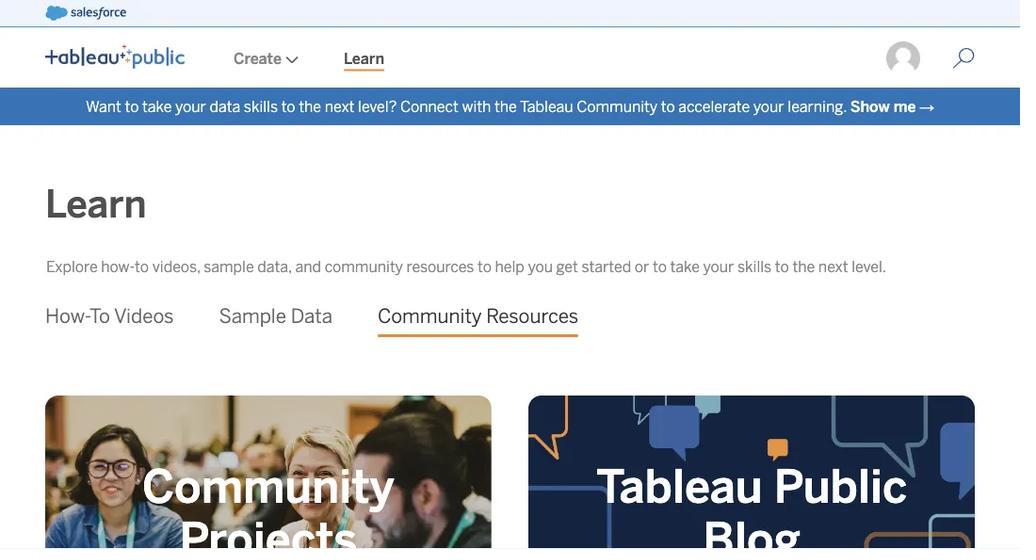 Task type: describe. For each thing, give the bounding box(es) containing it.
0 horizontal spatial your
[[175, 98, 206, 115]]

videos
[[114, 305, 174, 328]]

your for want to take your data skills to the next level? connect with the tableau community to accelerate your learning. show me →
[[754, 98, 784, 115]]

how-to videos
[[45, 305, 174, 328]]

tableau public blog link
[[529, 396, 975, 549]]

me
[[894, 98, 916, 115]]

0 vertical spatial take
[[142, 98, 172, 115]]

go to search image
[[930, 47, 998, 70]]

create
[[234, 49, 282, 67]]

explore
[[46, 258, 98, 276]]

data,
[[257, 258, 292, 276]]

what's new, datafam? read all about the community and stay up-to-date on all things tableau public. image
[[529, 396, 975, 549]]

logo image
[[45, 44, 185, 69]]

started
[[582, 258, 631, 276]]

you
[[528, 258, 553, 276]]

create button
[[211, 29, 321, 88]]

to down create dropdown button
[[281, 98, 295, 115]]

to left level. on the right of the page
[[775, 258, 789, 276]]

with
[[462, 98, 491, 115]]

how-
[[45, 305, 90, 328]]

learn link
[[321, 29, 407, 88]]

0 horizontal spatial next
[[325, 98, 355, 115]]

videos,
[[152, 258, 200, 276]]

to
[[90, 305, 110, 328]]

→
[[920, 98, 935, 115]]

accelerate
[[679, 98, 750, 115]]

0 vertical spatial community
[[577, 98, 658, 115]]

level?
[[358, 98, 397, 115]]

0 horizontal spatial the
[[299, 98, 321, 115]]

community for community resources
[[378, 305, 482, 328]]

public
[[774, 460, 907, 514]]

participate in projects designed by the community to help you learn, practice, and apply your data skills. image
[[45, 396, 492, 549]]

connect
[[400, 98, 459, 115]]

want to take your data skills to the next level? connect with the tableau community to accelerate your learning. show me →
[[86, 98, 935, 115]]

resources
[[407, 258, 474, 276]]

0 vertical spatial skills
[[244, 98, 278, 115]]

and
[[295, 258, 321, 276]]

blog
[[703, 512, 801, 549]]

community
[[325, 258, 403, 276]]

to left the accelerate
[[661, 98, 675, 115]]

community resources link
[[378, 291, 579, 343]]

sample data
[[219, 305, 333, 328]]



Task type: locate. For each thing, give the bounding box(es) containing it.
take
[[142, 98, 172, 115], [670, 258, 700, 276]]

projects
[[179, 512, 357, 549]]

sample
[[219, 305, 286, 328]]

community projects
[[142, 460, 394, 549]]

2 vertical spatial community
[[142, 460, 394, 514]]

the left level. on the right of the page
[[793, 258, 815, 276]]

tableau inside tableau public blog
[[596, 460, 763, 514]]

resources
[[486, 305, 579, 328]]

sample
[[204, 258, 254, 276]]

0 horizontal spatial skills
[[244, 98, 278, 115]]

1 vertical spatial skills
[[738, 258, 772, 276]]

your
[[175, 98, 206, 115], [754, 98, 784, 115], [703, 258, 734, 276]]

your right or
[[703, 258, 734, 276]]

learn up level?
[[344, 49, 384, 67]]

how-to videos link
[[45, 291, 174, 343]]

community for community projects
[[142, 460, 394, 514]]

the
[[299, 98, 321, 115], [495, 98, 517, 115], [793, 258, 815, 276]]

show me link
[[850, 98, 916, 115]]

your left learning.
[[754, 98, 784, 115]]

to right want at the left top
[[125, 98, 139, 115]]

0 vertical spatial learn
[[344, 49, 384, 67]]

get
[[556, 258, 578, 276]]

community projects link
[[45, 396, 492, 549]]

1 vertical spatial tableau
[[596, 460, 763, 514]]

sample data link
[[219, 291, 333, 343]]

0 horizontal spatial learn
[[45, 182, 147, 227]]

1 horizontal spatial your
[[703, 258, 734, 276]]

how-
[[101, 258, 135, 276]]

show
[[850, 98, 890, 115]]

salesforce logo image
[[45, 6, 126, 21]]

1 vertical spatial next
[[819, 258, 848, 276]]

0 horizontal spatial take
[[142, 98, 172, 115]]

community
[[577, 98, 658, 115], [378, 305, 482, 328], [142, 460, 394, 514]]

your left data at left
[[175, 98, 206, 115]]

0 horizontal spatial tableau
[[520, 98, 573, 115]]

0 vertical spatial next
[[325, 98, 355, 115]]

1 vertical spatial community
[[378, 305, 482, 328]]

1 horizontal spatial skills
[[738, 258, 772, 276]]

1 vertical spatial learn
[[45, 182, 147, 227]]

to right or
[[653, 258, 667, 276]]

0 vertical spatial tableau
[[520, 98, 573, 115]]

explore how-to videos, sample data, and community resources to help you get started or to take your skills to the next level.
[[46, 258, 887, 276]]

your for explore how-to videos, sample data, and community resources to help you get started or to take your skills to the next level.
[[703, 258, 734, 276]]

1 horizontal spatial tableau
[[596, 460, 763, 514]]

to left 'help'
[[478, 258, 492, 276]]

2 horizontal spatial your
[[754, 98, 784, 115]]

the right with
[[495, 98, 517, 115]]

to left videos,
[[135, 258, 149, 276]]

1 horizontal spatial the
[[495, 98, 517, 115]]

learning.
[[788, 98, 847, 115]]

take right want at the left top
[[142, 98, 172, 115]]

want
[[86, 98, 121, 115]]

next left level?
[[325, 98, 355, 115]]

1 horizontal spatial next
[[819, 258, 848, 276]]

take right or
[[670, 258, 700, 276]]

community resources
[[378, 305, 579, 328]]

or
[[635, 258, 649, 276]]

data
[[210, 98, 240, 115]]

skills
[[244, 98, 278, 115], [738, 258, 772, 276]]

learn
[[344, 49, 384, 67], [45, 182, 147, 227]]

tableau public blog
[[596, 460, 907, 549]]

help
[[495, 258, 525, 276]]

to
[[125, 98, 139, 115], [281, 98, 295, 115], [661, 98, 675, 115], [135, 258, 149, 276], [478, 258, 492, 276], [653, 258, 667, 276], [775, 258, 789, 276]]

level.
[[852, 258, 887, 276]]

the down create dropdown button
[[299, 98, 321, 115]]

tara.schultz image
[[885, 40, 922, 77]]

data
[[291, 305, 333, 328]]

1 horizontal spatial take
[[670, 258, 700, 276]]

1 vertical spatial take
[[670, 258, 700, 276]]

learn up how-
[[45, 182, 147, 227]]

2 horizontal spatial the
[[793, 258, 815, 276]]

next
[[325, 98, 355, 115], [819, 258, 848, 276]]

tableau
[[520, 98, 573, 115], [596, 460, 763, 514]]

next left level. on the right of the page
[[819, 258, 848, 276]]

1 horizontal spatial learn
[[344, 49, 384, 67]]



Task type: vqa. For each thing, say whether or not it's contained in the screenshot.
the topmost next
yes



